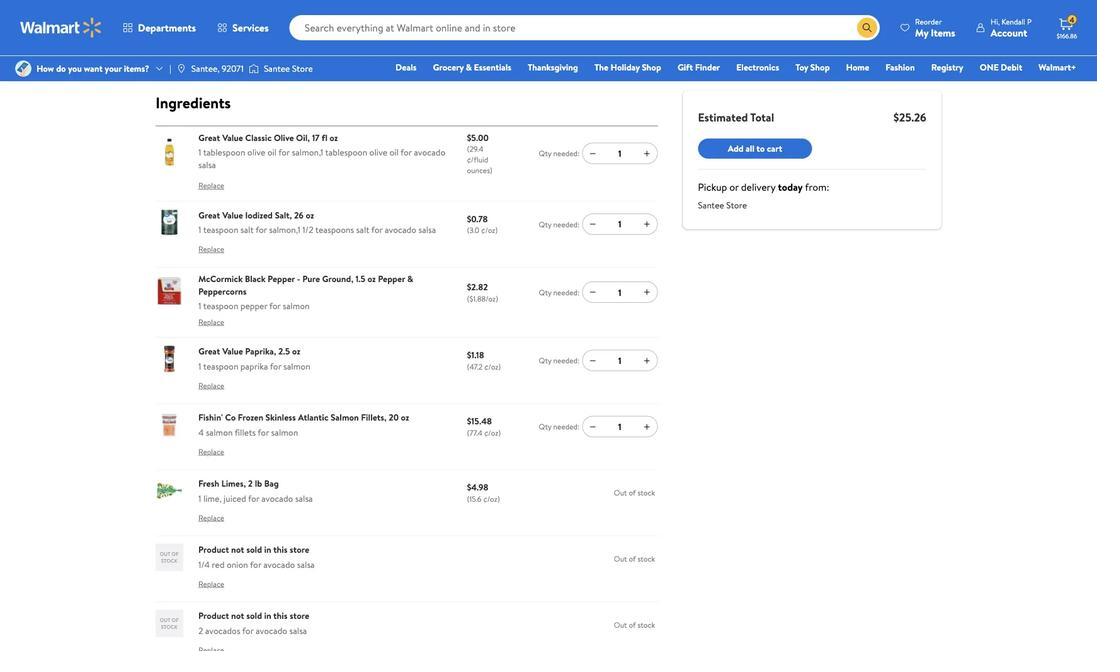 Task type: describe. For each thing, give the bounding box(es) containing it.
great value iodized salt, 26 oz 1 teaspoon salt for salmon,1 1/2 teaspoons salt for avocado salsa
[[198, 209, 436, 236]]

toy
[[796, 61, 809, 73]]

juiced
[[224, 492, 246, 505]]

cart
[[767, 142, 783, 155]]

great value iodized salt, 26 oz link
[[198, 209, 314, 221]]

2 inside product not sold in this store 2 avocados for avocado salsa
[[198, 625, 203, 637]]

mccormick black pepper - pure ground, 1.5 oz pepper & peppercorns link
[[198, 273, 413, 297]]

grocery & essentials link
[[428, 60, 517, 74]]

increase quantity great value paprika, 2.5 oz-count, current quantity 1 image
[[642, 356, 652, 366]]

great value classic olive oil, 17 fl oz 1 tablespoon olive oil for salmon,1 tablespoon olive oil for avocado salsa
[[198, 131, 446, 171]]

home link
[[841, 60, 875, 74]]

in for for
[[264, 544, 271, 556]]

or
[[730, 180, 739, 194]]

out of stock for product not sold in this store 2 avocados for avocado salsa
[[614, 620, 655, 631]]

estimated total
[[698, 109, 775, 125]]

5 mins
[[826, 4, 869, 25]]

walmart+
[[1039, 61, 1077, 73]]

out for product not sold in this store 1/4 red onion for avocado salsa
[[614, 554, 627, 564]]

$2.82 ($1.88/oz)
[[467, 281, 498, 304]]

of for product not sold in this store 2 avocados for avocado salsa
[[629, 620, 636, 631]]

20
[[389, 411, 399, 424]]

electronics
[[737, 61, 780, 73]]

departments
[[138, 21, 196, 35]]

40
[[695, 4, 714, 25]]

skinless
[[266, 411, 296, 424]]

decrease quantity mccormick black pepper - pure ground, 1.5 oz pepper & peppercorns-count, current quantity 1 image
[[588, 287, 598, 297]]

want
[[84, 62, 103, 75]]

fresh limes, 2 lb bag image
[[156, 478, 183, 505]]

you
[[68, 62, 82, 75]]

add
[[728, 142, 744, 155]]

oz inside mccormick black pepper - pure ground, 1.5 oz pepper & peppercorns 1 teaspoon pepper for salmon
[[368, 273, 376, 285]]

not for onion
[[231, 544, 244, 556]]

lemons, 2 lb bag image
[[156, 610, 183, 638]]

2 tablespoon from the left
[[325, 146, 367, 158]]

debit
[[1001, 61, 1023, 73]]

value for iodized
[[222, 209, 243, 221]]

red
[[212, 559, 225, 571]]

teaspoon inside great value iodized salt, 26 oz 1 teaspoon salt for salmon,1 1/2 teaspoons salt for avocado salsa
[[203, 224, 238, 236]]

in for avocado
[[264, 610, 271, 622]]

pickup or delivery today from: santee store
[[698, 180, 830, 211]]

(15.6
[[467, 494, 482, 504]]

great for great value classic olive oil, 17 fl oz
[[198, 131, 220, 144]]

salmon inside great value paprika, 2.5 oz 1 teaspoon paprika for salmon
[[284, 360, 310, 372]]

oz inside great value paprika, 2.5 oz 1 teaspoon paprika for salmon
[[292, 345, 300, 358]]

salmon down fishin' on the bottom of page
[[206, 426, 233, 439]]

store inside pickup or delivery today from: santee store
[[727, 199, 747, 211]]

replace button for great value paprika, 2.5 oz 1 teaspoon paprika for salmon
[[198, 376, 224, 396]]

toy shop
[[796, 61, 830, 73]]

qty for $0.78
[[539, 219, 552, 230]]

1 left increase quantity fishin' co frozen skinless atlantic salmon fillets, 20 oz-count, current quantity 1 icon
[[619, 421, 622, 433]]

this for salsa
[[273, 610, 288, 622]]

walmart image
[[20, 18, 102, 38]]

salmon down skinless
[[271, 426, 298, 439]]

$1.18
[[467, 349, 484, 361]]

1 inside mccormick black pepper - pure ground, 1.5 oz pepper & peppercorns 1 teaspoon pepper for salmon
[[198, 300, 201, 312]]

salsa inside great value iodized salt, 26 oz 1 teaspoon salt for salmon,1 1/2 teaspoons salt for avocado salsa
[[419, 224, 436, 236]]

thanksgiving link
[[522, 60, 584, 74]]

$4.98 (15.6 ¢/oz)
[[467, 481, 500, 504]]

qty for $1.18
[[539, 355, 552, 366]]

avocado inside great value iodized salt, 26 oz 1 teaspoon salt for salmon,1 1/2 teaspoons salt for avocado salsa
[[385, 224, 417, 236]]

teaspoons
[[316, 224, 354, 236]]

walmart+ link
[[1034, 60, 1082, 74]]

¢/oz) for $0.78
[[481, 225, 498, 236]]

$4.98
[[467, 481, 489, 494]]

 image for santee, 92071
[[176, 64, 186, 74]]

7 replace button from the top
[[198, 574, 224, 595]]

1 inside great value iodized salt, 26 oz 1 teaspoon salt for salmon,1 1/2 teaspoons salt for avocado salsa
[[198, 224, 201, 236]]

qty needed: for $0.78
[[539, 219, 580, 230]]

stock for product not sold in this store 2 avocados for avocado salsa
[[638, 620, 655, 631]]

salt,
[[275, 209, 292, 221]]

account
[[991, 26, 1028, 39]]

replace button for fishin' co frozen skinless atlantic salmon fillets, 20 oz 4 salmon fillets for salmon
[[198, 442, 224, 462]]

|
[[169, 62, 171, 75]]

to
[[757, 142, 765, 155]]

out of stock for product not sold in this store 1/4 red onion for avocado salsa
[[614, 554, 655, 564]]

1 inside great value classic olive oil, 17 fl oz 1 tablespoon olive oil for salmon,1 tablespoon olive oil for avocado salsa
[[198, 146, 201, 158]]

delivery
[[742, 180, 776, 194]]

fresh limes, 2 lb bag link
[[198, 478, 279, 490]]

santee inside pickup or delivery today from: santee store
[[698, 199, 724, 211]]

santee,
[[191, 62, 220, 75]]

1 out of stock from the top
[[614, 488, 655, 498]]

great value paprika, 2.5 oz image
[[156, 345, 183, 373]]

2 inside fresh limes, 2 lb bag 1 lime, juiced for avocado salsa
[[248, 478, 253, 490]]

fishin' co frozen skinless atlantic salmon fillets, 20 oz link
[[198, 411, 409, 424]]

¢/oz) for $1.18
[[484, 361, 501, 372]]

pepper
[[241, 300, 267, 312]]

0 vertical spatial store
[[292, 62, 313, 75]]

total
[[751, 109, 775, 125]]

salmon
[[331, 411, 359, 424]]

great value iodized salt, 26 oz image
[[156, 209, 183, 237]]

finder
[[695, 61, 720, 73]]

oz inside great value classic olive oil, 17 fl oz 1 tablespoon olive oil for salmon,1 tablespoon olive oil for avocado salsa
[[330, 131, 338, 144]]

great for great value paprika, 2.5 oz
[[198, 345, 220, 358]]

$1.18 (47.2 ¢/oz)
[[467, 349, 501, 372]]

product not sold in this store 2 avocados for avocado salsa
[[198, 610, 309, 637]]

grocery & essentials
[[433, 61, 512, 73]]

not for for
[[231, 610, 244, 622]]

ingredients
[[156, 92, 231, 113]]

2 shop from the left
[[811, 61, 830, 73]]

for inside fresh limes, 2 lb bag 1 lime, juiced for avocado salsa
[[248, 492, 260, 505]]

great for great value iodized salt, 26 oz
[[198, 209, 220, 221]]

ground,
[[322, 273, 354, 285]]

replace button for mccormick black pepper - pure ground, 1.5 oz pepper & peppercorns 1 teaspoon pepper for salmon
[[198, 312, 224, 332]]

kendall
[[1002, 16, 1026, 27]]

how do you want your items?
[[37, 62, 149, 75]]

fresh
[[198, 478, 219, 490]]

fishin' co frozen skinless atlantic salmon fillets, 20 oz 4 salmon fillets for salmon
[[198, 411, 409, 439]]

1 inside great value paprika, 2.5 oz 1 teaspoon paprika for salmon
[[198, 360, 201, 372]]

lime,
[[203, 492, 222, 505]]

product not sold in this store 1/4 red onion for avocado salsa
[[198, 544, 315, 571]]

classic
[[245, 131, 272, 144]]

oz inside fishin' co frozen skinless atlantic salmon fillets, 20 oz 4 salmon fillets for salmon
[[401, 411, 409, 424]]

& inside mccormick black pepper - pure ground, 1.5 oz pepper & peppercorns 1 teaspoon pepper for salmon
[[407, 273, 413, 285]]

replace button for great value classic olive oil, 17 fl oz 1 tablespoon olive oil for salmon,1 tablespoon olive oil for avocado salsa
[[198, 176, 224, 196]]

1 inside fresh limes, 2 lb bag 1 lime, juiced for avocado salsa
[[198, 492, 201, 505]]

santee store
[[264, 62, 313, 75]]

$0.78
[[467, 213, 488, 225]]

olive
[[274, 131, 294, 144]]

decrease quantity great value classic olive oil, 17 fl oz-count, current quantity 1 image
[[588, 148, 598, 159]]

$2.82
[[467, 281, 488, 293]]

qty needed: for $1.18
[[539, 355, 580, 366]]

iodized
[[245, 209, 273, 221]]

7 replace from the top
[[198, 579, 224, 590]]

grocery
[[433, 61, 464, 73]]

1 of from the top
[[629, 488, 636, 498]]

fillets,
[[361, 411, 387, 424]]

replace inside the $5.00 (29.4 ¢/fluid ounces) replace
[[198, 180, 224, 191]]

holiday
[[611, 61, 640, 73]]

for inside fishin' co frozen skinless atlantic salmon fillets, 20 oz 4 salmon fillets for salmon
[[258, 426, 269, 439]]

qty for $15.48
[[539, 421, 552, 432]]

1 shop from the left
[[642, 61, 662, 73]]

0 horizontal spatial santee
[[264, 62, 290, 75]]

fl
[[322, 131, 328, 144]]

great value classic olive oil, 17 fl oz link
[[198, 131, 338, 144]]

pickup
[[698, 180, 727, 194]]

value for paprika,
[[222, 345, 243, 358]]

1 right decrease quantity great value iodized salt, 26 oz-count, current quantity 1 'icon' at the top of the page
[[619, 218, 622, 230]]

¢/oz) for $15.48
[[484, 428, 501, 438]]

salsa inside great value classic olive oil, 17 fl oz 1 tablespoon olive oil for salmon,1 tablespoon olive oil for avocado salsa
[[198, 158, 216, 171]]

decrease quantity great value paprika, 2.5 oz-count, current quantity 1 image
[[588, 356, 598, 366]]

for inside product not sold in this store 2 avocados for avocado salsa
[[242, 625, 254, 637]]

2 pepper from the left
[[378, 273, 405, 285]]

gift finder link
[[672, 60, 726, 74]]

reorder my items
[[916, 16, 956, 39]]

salsa inside product not sold in this store 2 avocados for avocado salsa
[[290, 625, 307, 637]]

one debit link
[[975, 60, 1028, 74]]

paprika
[[241, 360, 268, 372]]

avocado inside great value classic olive oil, 17 fl oz 1 tablespoon olive oil for salmon,1 tablespoon olive oil for avocado salsa
[[414, 146, 446, 158]]

qty for $2.82
[[539, 287, 552, 298]]



Task type: locate. For each thing, give the bounding box(es) containing it.
2 vertical spatial stock
[[638, 620, 655, 631]]

value for classic
[[222, 131, 243, 144]]

1 in from the top
[[264, 544, 271, 556]]

0 vertical spatial out of stock
[[614, 488, 655, 498]]

value inside great value iodized salt, 26 oz 1 teaspoon salt for salmon,1 1/2 teaspoons salt for avocado salsa
[[222, 209, 243, 221]]

store inside product not sold in this store 2 avocados for avocado salsa
[[290, 610, 309, 622]]

$15.48 (77.4 ¢/oz)
[[467, 415, 501, 438]]

2 value from the top
[[222, 209, 243, 221]]

product for red
[[198, 544, 229, 556]]

mccormick black pepper - pure ground, 1.5 oz pepper & peppercorns image
[[156, 277, 183, 305]]

1 vertical spatial salmon,1
[[269, 224, 301, 236]]

do
[[56, 62, 66, 75]]

hi, kendall p account
[[991, 16, 1032, 39]]

essentials
[[474, 61, 512, 73]]

replace for fresh limes, 2 lb bag 1 lime, juiced for avocado salsa
[[198, 513, 224, 523]]

needed: left decrease quantity great value paprika, 2.5 oz-count, current quantity 1 "image"
[[554, 355, 580, 366]]

0 vertical spatial &
[[466, 61, 472, 73]]

qty left decrease quantity mccormick black pepper - pure ground, 1.5 oz pepper & peppercorns-count, current quantity 1 icon
[[539, 287, 552, 298]]

 image right |
[[176, 64, 186, 74]]

increase quantity great value classic olive oil, 17 fl oz-count, current quantity 1 image
[[642, 148, 652, 159]]

0 vertical spatial store
[[290, 544, 309, 556]]

product inside product not sold in this store 1/4 red onion for avocado salsa
[[198, 544, 229, 556]]

thanksgiving
[[528, 61, 578, 73]]

replace down the red
[[198, 579, 224, 590]]

qty left decrease quantity great value classic olive oil, 17 fl oz-count, current quantity 1 "image"
[[539, 148, 552, 159]]

salsa inside fresh limes, 2 lb bag 1 lime, juiced for avocado salsa
[[295, 492, 313, 505]]

2 horizontal spatial  image
[[249, 62, 259, 75]]

santee right 92071
[[264, 62, 290, 75]]

1 left increase quantity great value paprika, 2.5 oz-count, current quantity 1 icon
[[619, 354, 622, 367]]

1 horizontal spatial  image
[[176, 64, 186, 74]]

1 vertical spatial in
[[264, 610, 271, 622]]

3 of from the top
[[629, 620, 636, 631]]

 image for santee store
[[249, 62, 259, 75]]

4 replace button from the top
[[198, 376, 224, 396]]

mins
[[717, 4, 748, 25], [838, 4, 869, 25]]

teaspoon inside great value paprika, 2.5 oz 1 teaspoon paprika for salmon
[[203, 360, 238, 372]]

in down product not sold in this store 1/4 red onion for avocado salsa
[[264, 610, 271, 622]]

 image left how
[[15, 60, 32, 77]]

2 replace button from the top
[[198, 239, 224, 260]]

1 vertical spatial out
[[614, 554, 627, 564]]

qty left decrease quantity fishin' co frozen skinless atlantic salmon fillets, 20 oz-count, current quantity 1 image
[[539, 421, 552, 432]]

for inside mccormick black pepper - pure ground, 1.5 oz pepper & peppercorns 1 teaspoon pepper for salmon
[[269, 300, 281, 312]]

 image for how do you want your items?
[[15, 60, 32, 77]]

oz
[[330, 131, 338, 144], [306, 209, 314, 221], [368, 273, 376, 285], [292, 345, 300, 358], [401, 411, 409, 424]]

1 replace button from the top
[[198, 176, 224, 196]]

avocados
[[205, 625, 240, 637]]

teaspoon down 'great value iodized salt, 26 oz' link at the left of the page
[[203, 224, 238, 236]]

bag
[[264, 478, 279, 490]]

1 teaspoon from the top
[[203, 224, 238, 236]]

2 out from the top
[[614, 554, 627, 564]]

not up avocados
[[231, 610, 244, 622]]

services button
[[207, 13, 280, 43]]

1 value from the top
[[222, 131, 243, 144]]

0 vertical spatial teaspoon
[[203, 224, 238, 236]]

salsa
[[198, 158, 216, 171], [419, 224, 436, 236], [295, 492, 313, 505], [297, 559, 315, 571], [290, 625, 307, 637]]

for
[[279, 146, 290, 158], [401, 146, 412, 158], [256, 224, 267, 236], [372, 224, 383, 236], [269, 300, 281, 312], [270, 360, 281, 372], [258, 426, 269, 439], [248, 492, 260, 505], [250, 559, 261, 571], [242, 625, 254, 637]]

value up the paprika
[[222, 345, 243, 358]]

¢/oz) inside $15.48 (77.4 ¢/oz)
[[484, 428, 501, 438]]

3 qty needed: from the top
[[539, 287, 580, 298]]

departments button
[[112, 13, 207, 43]]

$5.00 (29.4 ¢/fluid ounces) replace
[[198, 131, 493, 191]]

0 vertical spatial product
[[198, 544, 229, 556]]

¢/oz) right (47.2
[[484, 361, 501, 372]]

teaspoon down "peppercorns"
[[203, 300, 238, 312]]

4 needed: from the top
[[554, 355, 580, 366]]

0 horizontal spatial pepper
[[268, 273, 295, 285]]

2 vertical spatial of
[[629, 620, 636, 631]]

out of stock
[[614, 488, 655, 498], [614, 554, 655, 564], [614, 620, 655, 631]]

2 vertical spatial value
[[222, 345, 243, 358]]

value left "classic"
[[222, 131, 243, 144]]

great right great value iodized salt, 26 oz icon
[[198, 209, 220, 221]]

of for product not sold in this store 1/4 red onion for avocado salsa
[[629, 554, 636, 564]]

1 replace from the top
[[198, 180, 224, 191]]

4 replace from the top
[[198, 380, 224, 391]]

2 olive from the left
[[370, 146, 388, 158]]

increase quantity fishin' co frozen skinless atlantic salmon fillets, 20 oz-count, current quantity 1 image
[[642, 422, 652, 432]]

mins for 40 mins
[[717, 4, 748, 25]]

2 left avocados
[[198, 625, 203, 637]]

¢/oz) inside $0.78 (3.0 ¢/oz)
[[481, 225, 498, 236]]

teaspoon
[[203, 224, 238, 236], [203, 300, 238, 312], [203, 360, 238, 372]]

0 horizontal spatial salt
[[241, 224, 254, 236]]

qty needed:
[[539, 148, 580, 159], [539, 219, 580, 230], [539, 287, 580, 298], [539, 355, 580, 366], [539, 421, 580, 432]]

qty needed: for $15.48
[[539, 421, 580, 432]]

3 needed: from the top
[[554, 287, 580, 298]]

for inside great value paprika, 2.5 oz 1 teaspoon paprika for salmon
[[270, 360, 281, 372]]

5 replace from the top
[[198, 447, 224, 457]]

5 qty from the top
[[539, 421, 552, 432]]

0 vertical spatial of
[[629, 488, 636, 498]]

1 down "peppercorns"
[[198, 300, 201, 312]]

1 horizontal spatial olive
[[370, 146, 388, 158]]

1 vertical spatial of
[[629, 554, 636, 564]]

1 vertical spatial santee
[[698, 199, 724, 211]]

2 of from the top
[[629, 554, 636, 564]]

avocado inside fresh limes, 2 lb bag 1 lime, juiced for avocado salsa
[[262, 492, 293, 505]]

oz right 26
[[306, 209, 314, 221]]

great
[[198, 131, 220, 144], [198, 209, 220, 221], [198, 345, 220, 358]]

this inside product not sold in this store 1/4 red onion for avocado salsa
[[273, 544, 288, 556]]

salmon down the mccormick black pepper - pure ground, 1.5 oz pepper & peppercorns link
[[283, 300, 310, 312]]

0 vertical spatial salmon,1
[[292, 146, 323, 158]]

replace up fresh at the bottom
[[198, 447, 224, 457]]

1 horizontal spatial mins
[[838, 4, 869, 25]]

replace button up fishin' on the bottom of page
[[198, 376, 224, 396]]

0 horizontal spatial mins
[[717, 4, 748, 25]]

3 out of stock from the top
[[614, 620, 655, 631]]

2 vertical spatial out of stock
[[614, 620, 655, 631]]

1 out from the top
[[614, 488, 627, 498]]

2 left the lb
[[248, 478, 253, 490]]

40 mins
[[695, 4, 748, 25]]

fashion
[[886, 61, 915, 73]]

0 horizontal spatial shop
[[642, 61, 662, 73]]

replace button up fresh at the bottom
[[198, 442, 224, 462]]

needed: for $5.00
[[554, 148, 580, 159]]

0 vertical spatial stock
[[638, 488, 655, 498]]

this
[[273, 544, 288, 556], [273, 610, 288, 622]]

replace button down "peppercorns"
[[198, 312, 224, 332]]

great value classic olive oil, 17 fl oz image
[[156, 138, 183, 166]]

1
[[198, 146, 201, 158], [619, 147, 622, 160], [619, 218, 622, 230], [198, 224, 201, 236], [619, 286, 622, 299], [198, 300, 201, 312], [619, 354, 622, 367], [198, 360, 201, 372], [619, 421, 622, 433], [198, 492, 201, 505]]

increase quantity great value iodized salt, 26 oz-count, current quantity 1 image
[[642, 219, 652, 229]]

1 stock from the top
[[638, 488, 655, 498]]

2 teaspoon from the top
[[203, 300, 238, 312]]

qty left decrease quantity great value iodized salt, 26 oz-count, current quantity 1 'icon' at the top of the page
[[539, 219, 552, 230]]

0 horizontal spatial 4
[[198, 426, 204, 439]]

Walmart Site-Wide search field
[[290, 15, 880, 40]]

product up the red
[[198, 544, 229, 556]]

0 horizontal spatial tablespoon
[[203, 146, 245, 158]]

2 mins from the left
[[838, 4, 869, 25]]

add all to cart button
[[698, 139, 813, 159]]

qty left decrease quantity great value paprika, 2.5 oz-count, current quantity 1 "image"
[[539, 355, 552, 366]]

deals
[[396, 61, 417, 73]]

1 vertical spatial product
[[198, 610, 229, 622]]

replace button for fresh limes, 2 lb bag 1 lime, juiced for avocado salsa
[[198, 508, 224, 528]]

fishin'
[[198, 411, 223, 424]]

2 replace from the top
[[198, 244, 224, 255]]

qty for $5.00
[[539, 148, 552, 159]]

sold down onion
[[246, 610, 262, 622]]

oz right fl
[[330, 131, 338, 144]]

my
[[916, 26, 929, 39]]

1 needed: from the top
[[554, 148, 580, 159]]

4 up $166.86
[[1070, 14, 1075, 25]]

items
[[931, 26, 956, 39]]

3 great from the top
[[198, 345, 220, 358]]

replace up fishin' on the bottom of page
[[198, 380, 224, 391]]

mins right 5
[[838, 4, 869, 25]]

store inside product not sold in this store 1/4 red onion for avocado salsa
[[290, 544, 309, 556]]

oz inside great value iodized salt, 26 oz 1 teaspoon salt for salmon,1 1/2 teaspoons salt for avocado salsa
[[306, 209, 314, 221]]

1 right great value classic olive oil, 17 fl oz image
[[198, 146, 201, 158]]

6 replace from the top
[[198, 513, 224, 523]]

5
[[826, 4, 834, 25]]

ounces)
[[467, 165, 493, 176]]

0 horizontal spatial 2
[[198, 625, 203, 637]]

pepper right 1.5
[[378, 273, 405, 285]]

replace button for great value iodized salt, 26 oz 1 teaspoon salt for salmon,1 1/2 teaspoons salt for avocado salsa
[[198, 239, 224, 260]]

$166.86
[[1057, 32, 1078, 40]]

replace up mccormick
[[198, 244, 224, 255]]

2 stock from the top
[[638, 554, 655, 564]]

pure
[[303, 273, 320, 285]]

1 horizontal spatial oil
[[390, 146, 399, 158]]

registry
[[932, 61, 964, 73]]

increase quantity mccormick black pepper - pure ground, 1.5 oz pepper & peppercorns-count, current quantity 1 image
[[642, 287, 652, 297]]

0 vertical spatial great
[[198, 131, 220, 144]]

replace for mccormick black pepper - pure ground, 1.5 oz pepper & peppercorns 1 teaspoon pepper for salmon
[[198, 317, 224, 327]]

&
[[466, 61, 472, 73], [407, 273, 413, 285]]

not inside product not sold in this store 1/4 red onion for avocado salsa
[[231, 544, 244, 556]]

0 vertical spatial sold
[[246, 544, 262, 556]]

decrease quantity great value iodized salt, 26 oz-count, current quantity 1 image
[[588, 219, 598, 229]]

services
[[233, 21, 269, 35]]

4 qty needed: from the top
[[539, 355, 580, 366]]

replace down "peppercorns"
[[198, 317, 224, 327]]

0 vertical spatial santee
[[264, 62, 290, 75]]

pepper
[[268, 273, 295, 285], [378, 273, 405, 285]]

& right 1.5
[[407, 273, 413, 285]]

0 vertical spatial 2
[[248, 478, 253, 490]]

great inside great value iodized salt, 26 oz 1 teaspoon salt for salmon,1 1/2 teaspoons salt for avocado salsa
[[198, 209, 220, 221]]

0 vertical spatial this
[[273, 544, 288, 556]]

1 salt from the left
[[241, 224, 254, 236]]

4 down fishin' on the bottom of page
[[198, 426, 204, 439]]

-
[[297, 273, 300, 285]]

1 olive from the left
[[248, 146, 265, 158]]

0 horizontal spatial store
[[292, 62, 313, 75]]

great inside great value classic olive oil, 17 fl oz 1 tablespoon olive oil for salmon,1 tablespoon olive oil for avocado salsa
[[198, 131, 220, 144]]

¢/oz) right (15.6
[[484, 494, 500, 504]]

olive
[[248, 146, 265, 158], [370, 146, 388, 158]]

3 qty from the top
[[539, 287, 552, 298]]

value inside great value classic olive oil, 17 fl oz 1 tablespoon olive oil for salmon,1 tablespoon olive oil for avocado salsa
[[222, 131, 243, 144]]

3 replace button from the top
[[198, 312, 224, 332]]

¢/oz) inside $4.98 (15.6 ¢/oz)
[[484, 494, 500, 504]]

salmon down 2.5
[[284, 360, 310, 372]]

2 qty needed: from the top
[[539, 219, 580, 230]]

1.5
[[356, 273, 366, 285]]

1 left lime,
[[198, 492, 201, 505]]

product for avocados
[[198, 610, 229, 622]]

home
[[847, 61, 870, 73]]

2 needed: from the top
[[554, 219, 580, 230]]

0 horizontal spatial olive
[[248, 146, 265, 158]]

salmon,1 inside great value classic olive oil, 17 fl oz 1 tablespoon olive oil for salmon,1 tablespoon olive oil for avocado salsa
[[292, 146, 323, 158]]

1 vertical spatial value
[[222, 209, 243, 221]]

needed:
[[554, 148, 580, 159], [554, 219, 580, 230], [554, 287, 580, 298], [554, 355, 580, 366], [554, 421, 580, 432]]

0 horizontal spatial oil
[[268, 146, 277, 158]]

 image right 92071
[[249, 62, 259, 75]]

avocado inside product not sold in this store 1/4 red onion for avocado salsa
[[264, 559, 295, 571]]

value inside great value paprika, 2.5 oz 1 teaspoon paprika for salmon
[[222, 345, 243, 358]]

1 not from the top
[[231, 544, 244, 556]]

0 vertical spatial in
[[264, 544, 271, 556]]

needed: for $2.82
[[554, 287, 580, 298]]

sold up onion
[[246, 544, 262, 556]]

needed: left decrease quantity fishin' co frozen skinless atlantic salmon fillets, 20 oz-count, current quantity 1 image
[[554, 421, 580, 432]]

black
[[245, 273, 266, 285]]

1 vertical spatial great
[[198, 209, 220, 221]]

limes,
[[222, 478, 246, 490]]

value left iodized
[[222, 209, 243, 221]]

qty needed: for $5.00
[[539, 148, 580, 159]]

(47.2
[[467, 361, 483, 372]]

great inside great value paprika, 2.5 oz 1 teaspoon paprika for salmon
[[198, 345, 220, 358]]

replace for great value paprika, 2.5 oz 1 teaspoon paprika for salmon
[[198, 380, 224, 391]]

replace for great value iodized salt, 26 oz 1 teaspoon salt for salmon,1 1/2 teaspoons salt for avocado salsa
[[198, 244, 224, 255]]

1 store from the top
[[290, 544, 309, 556]]

1 vertical spatial stock
[[638, 554, 655, 564]]

stock for product not sold in this store 1/4 red onion for avocado salsa
[[638, 554, 655, 564]]

store for avocado
[[290, 544, 309, 556]]

¢/oz)
[[481, 225, 498, 236], [484, 361, 501, 372], [484, 428, 501, 438], [484, 494, 500, 504]]

1 vertical spatial 2
[[198, 625, 203, 637]]

product inside product not sold in this store 2 avocados for avocado salsa
[[198, 610, 229, 622]]

1 vertical spatial &
[[407, 273, 413, 285]]

 image
[[15, 60, 32, 77], [249, 62, 259, 75], [176, 64, 186, 74]]

mins right 40
[[717, 4, 748, 25]]

not up onion
[[231, 544, 244, 556]]

mccormick
[[198, 273, 243, 285]]

$5.00
[[467, 131, 489, 144]]

salmon inside mccormick black pepper - pure ground, 1.5 oz pepper & peppercorns 1 teaspoon pepper for salmon
[[283, 300, 310, 312]]

needed: for $0.78
[[554, 219, 580, 230]]

sold inside product not sold in this store 2 avocados for avocado salsa
[[246, 610, 262, 622]]

0 vertical spatial not
[[231, 544, 244, 556]]

replace for fishin' co frozen skinless atlantic salmon fillets, 20 oz 4 salmon fillets for salmon
[[198, 447, 224, 457]]

tablespoon
[[203, 146, 245, 158], [325, 146, 367, 158]]

in down fresh limes, 2 lb bag 1 lime, juiced for avocado salsa
[[264, 544, 271, 556]]

replace button down the red
[[198, 574, 224, 595]]

1 mins from the left
[[717, 4, 748, 25]]

fishin' co frozen skinless atlantic salmon fillets, 20 oz image
[[156, 411, 183, 439]]

¢/oz) inside $1.18 (47.2 ¢/oz)
[[484, 361, 501, 372]]

0 vertical spatial 4
[[1070, 14, 1075, 25]]

needed: left decrease quantity great value classic olive oil, 17 fl oz-count, current quantity 1 "image"
[[554, 148, 580, 159]]

salmon,1 down salt,
[[269, 224, 301, 236]]

lb
[[255, 478, 262, 490]]

4 qty from the top
[[539, 355, 552, 366]]

2 store from the top
[[290, 610, 309, 622]]

0 vertical spatial out
[[614, 488, 627, 498]]

product up avocados
[[198, 610, 229, 622]]

qty needed: for $2.82
[[539, 287, 580, 298]]

all
[[746, 142, 755, 155]]

sold inside product not sold in this store 1/4 red onion for avocado salsa
[[246, 544, 262, 556]]

5 qty needed: from the top
[[539, 421, 580, 432]]

for inside product not sold in this store 1/4 red onion for avocado salsa
[[250, 559, 261, 571]]

1 this from the top
[[273, 544, 288, 556]]

2 not from the top
[[231, 610, 244, 622]]

6 replace button from the top
[[198, 508, 224, 528]]

oz right 20
[[401, 411, 409, 424]]

2 salt from the left
[[356, 224, 370, 236]]

0 vertical spatial value
[[222, 131, 243, 144]]

store for salsa
[[290, 610, 309, 622]]

sold for for
[[246, 544, 262, 556]]

1 horizontal spatial 4
[[1070, 14, 1075, 25]]

items?
[[124, 62, 149, 75]]

(77.4
[[467, 428, 483, 438]]

decrease quantity fishin' co frozen skinless atlantic salmon fillets, 20 oz-count, current quantity 1 image
[[588, 422, 598, 432]]

shop right toy
[[811, 61, 830, 73]]

2 in from the top
[[264, 610, 271, 622]]

17
[[312, 131, 320, 144]]

one debit
[[980, 61, 1023, 73]]

3 teaspoon from the top
[[203, 360, 238, 372]]

mins for 5 mins
[[838, 4, 869, 25]]

avocado inside product not sold in this store 2 avocados for avocado salsa
[[256, 625, 287, 637]]

1 right great value paprika, 2.5 oz image
[[198, 360, 201, 372]]

$15.48
[[467, 415, 492, 428]]

santee
[[264, 62, 290, 75], [698, 199, 724, 211]]

needed: left decrease quantity great value iodized salt, 26 oz-count, current quantity 1 'icon' at the top of the page
[[554, 219, 580, 230]]

1 tablespoon from the left
[[203, 146, 245, 158]]

salmon,1 inside great value iodized salt, 26 oz 1 teaspoon salt for salmon,1 1/2 teaspoons salt for avocado salsa
[[269, 224, 301, 236]]

1 vertical spatial out of stock
[[614, 554, 655, 564]]

1 horizontal spatial store
[[727, 199, 747, 211]]

1 great from the top
[[198, 131, 220, 144]]

teaspoon inside mccormick black pepper - pure ground, 1.5 oz pepper & peppercorns 1 teaspoon pepper for salmon
[[203, 300, 238, 312]]

in inside product not sold in this store 1/4 red onion for avocado salsa
[[264, 544, 271, 556]]

replace down lime,
[[198, 513, 224, 523]]

¢/oz) right (3.0
[[481, 225, 498, 236]]

1 vertical spatial sold
[[246, 610, 262, 622]]

2 this from the top
[[273, 610, 288, 622]]

teaspoon down great value paprika, 2.5 oz link
[[203, 360, 238, 372]]

1 vertical spatial this
[[273, 610, 288, 622]]

salt
[[241, 224, 254, 236], [356, 224, 370, 236]]

salmon,1 down oil,
[[292, 146, 323, 158]]

2 vertical spatial great
[[198, 345, 220, 358]]

sold
[[246, 544, 262, 556], [246, 610, 262, 622]]

the holiday shop
[[595, 61, 662, 73]]

oz right 1.5
[[368, 273, 376, 285]]

this for avocado
[[273, 544, 288, 556]]

2 qty from the top
[[539, 219, 552, 230]]

5 needed: from the top
[[554, 421, 580, 432]]

2 out of stock from the top
[[614, 554, 655, 564]]

qty needed: left decrease quantity mccormick black pepper - pure ground, 1.5 oz pepper & peppercorns-count, current quantity 1 icon
[[539, 287, 580, 298]]

1/4
[[198, 559, 210, 571]]

oz right 2.5
[[292, 345, 300, 358]]

2 vertical spatial out
[[614, 620, 627, 631]]

($1.88/oz)
[[467, 293, 498, 304]]

this inside product not sold in this store 2 avocados for avocado salsa
[[273, 610, 288, 622]]

toy shop link
[[790, 60, 836, 74]]

qty needed: left decrease quantity fishin' co frozen skinless atlantic salmon fillets, 20 oz-count, current quantity 1 image
[[539, 421, 580, 432]]

0 horizontal spatial &
[[407, 273, 413, 285]]

out for product not sold in this store 2 avocados for avocado salsa
[[614, 620, 627, 631]]

1 horizontal spatial &
[[466, 61, 472, 73]]

1 sold from the top
[[246, 544, 262, 556]]

5 replace button from the top
[[198, 442, 224, 462]]

lemons, 2 lb bag image
[[156, 544, 183, 572]]

2 product from the top
[[198, 610, 229, 622]]

not inside product not sold in this store 2 avocados for avocado salsa
[[231, 610, 244, 622]]

great right great value paprika, 2.5 oz image
[[198, 345, 220, 358]]

salt right the 'teaspoons'
[[356, 224, 370, 236]]

3 replace from the top
[[198, 317, 224, 327]]

1 horizontal spatial pepper
[[378, 273, 405, 285]]

replace up 'great value iodized salt, 26 oz' link at the left of the page
[[198, 180, 224, 191]]

needed: left decrease quantity mccormick black pepper - pure ground, 1.5 oz pepper & peppercorns-count, current quantity 1 icon
[[554, 287, 580, 298]]

1 vertical spatial not
[[231, 610, 244, 622]]

1 right great value iodized salt, 26 oz icon
[[198, 224, 201, 236]]

(29.4
[[467, 144, 484, 154]]

1 horizontal spatial santee
[[698, 199, 724, 211]]

1 oil from the left
[[268, 146, 277, 158]]

qty needed: left decrease quantity great value iodized salt, 26 oz-count, current quantity 1 'icon' at the top of the page
[[539, 219, 580, 230]]

2 sold from the top
[[246, 610, 262, 622]]

needed: for $1.18
[[554, 355, 580, 366]]

great down ingredients
[[198, 131, 220, 144]]

1 horizontal spatial 2
[[248, 478, 253, 490]]

2 great from the top
[[198, 209, 220, 221]]

in
[[264, 544, 271, 556], [264, 610, 271, 622]]

pepper left -
[[268, 273, 295, 285]]

& right grocery
[[466, 61, 472, 73]]

3 stock from the top
[[638, 620, 655, 631]]

0 horizontal spatial  image
[[15, 60, 32, 77]]

1 pepper from the left
[[268, 273, 295, 285]]

tablespoon down "classic"
[[203, 146, 245, 158]]

qty
[[539, 148, 552, 159], [539, 219, 552, 230], [539, 287, 552, 298], [539, 355, 552, 366], [539, 421, 552, 432]]

shop right "holiday" on the right of the page
[[642, 61, 662, 73]]

1 vertical spatial 4
[[198, 426, 204, 439]]

1 horizontal spatial tablespoon
[[325, 146, 367, 158]]

92071
[[222, 62, 244, 75]]

1 right decrease quantity mccormick black pepper - pure ground, 1.5 oz pepper & peppercorns-count, current quantity 1 icon
[[619, 286, 622, 299]]

qty needed: left decrease quantity great value paprika, 2.5 oz-count, current quantity 1 "image"
[[539, 355, 580, 366]]

Search search field
[[290, 15, 880, 40]]

in inside product not sold in this store 2 avocados for avocado salsa
[[264, 610, 271, 622]]

peppercorns
[[198, 285, 247, 297]]

1 right decrease quantity great value classic olive oil, 17 fl oz-count, current quantity 1 "image"
[[619, 147, 622, 160]]

sold for avocado
[[246, 610, 262, 622]]

replace button up 'great value iodized salt, 26 oz' link at the left of the page
[[198, 176, 224, 196]]

¢/oz) right (77.4
[[484, 428, 501, 438]]

tablespoon down fl
[[325, 146, 367, 158]]

salsa inside product not sold in this store 1/4 red onion for avocado salsa
[[297, 559, 315, 571]]

1 product from the top
[[198, 544, 229, 556]]

frozen
[[238, 411, 264, 424]]

4
[[1070, 14, 1075, 25], [198, 426, 204, 439]]

2 oil from the left
[[390, 146, 399, 158]]

from:
[[805, 180, 830, 194]]

not
[[231, 544, 244, 556], [231, 610, 244, 622]]

salt down 'great value iodized salt, 26 oz' link at the left of the page
[[241, 224, 254, 236]]

1 vertical spatial store
[[290, 610, 309, 622]]

1 horizontal spatial salt
[[356, 224, 370, 236]]

1 qty needed: from the top
[[539, 148, 580, 159]]

qty needed: left decrease quantity great value classic olive oil, 17 fl oz-count, current quantity 1 "image"
[[539, 148, 580, 159]]

search icon image
[[863, 23, 873, 33]]

co
[[225, 411, 236, 424]]

replace button up mccormick
[[198, 239, 224, 260]]

needed: for $15.48
[[554, 421, 580, 432]]

avocado
[[414, 146, 446, 158], [385, 224, 417, 236], [262, 492, 293, 505], [264, 559, 295, 571], [256, 625, 287, 637]]

3 value from the top
[[222, 345, 243, 358]]

2 vertical spatial teaspoon
[[203, 360, 238, 372]]

¢/oz) for $4.98
[[484, 494, 500, 504]]

1 vertical spatial store
[[727, 199, 747, 211]]

1 vertical spatial teaspoon
[[203, 300, 238, 312]]

salmon,1
[[292, 146, 323, 158], [269, 224, 301, 236]]

4 inside fishin' co frozen skinless atlantic salmon fillets, 20 oz 4 salmon fillets for salmon
[[198, 426, 204, 439]]

the
[[595, 61, 609, 73]]

1 horizontal spatial shop
[[811, 61, 830, 73]]

3 out from the top
[[614, 620, 627, 631]]

1 qty from the top
[[539, 148, 552, 159]]

replace button down lime,
[[198, 508, 224, 528]]

atlantic
[[298, 411, 329, 424]]

santee down 'pickup' in the right of the page
[[698, 199, 724, 211]]

oil,
[[296, 131, 310, 144]]



Task type: vqa. For each thing, say whether or not it's contained in the screenshot.
Pepper
yes



